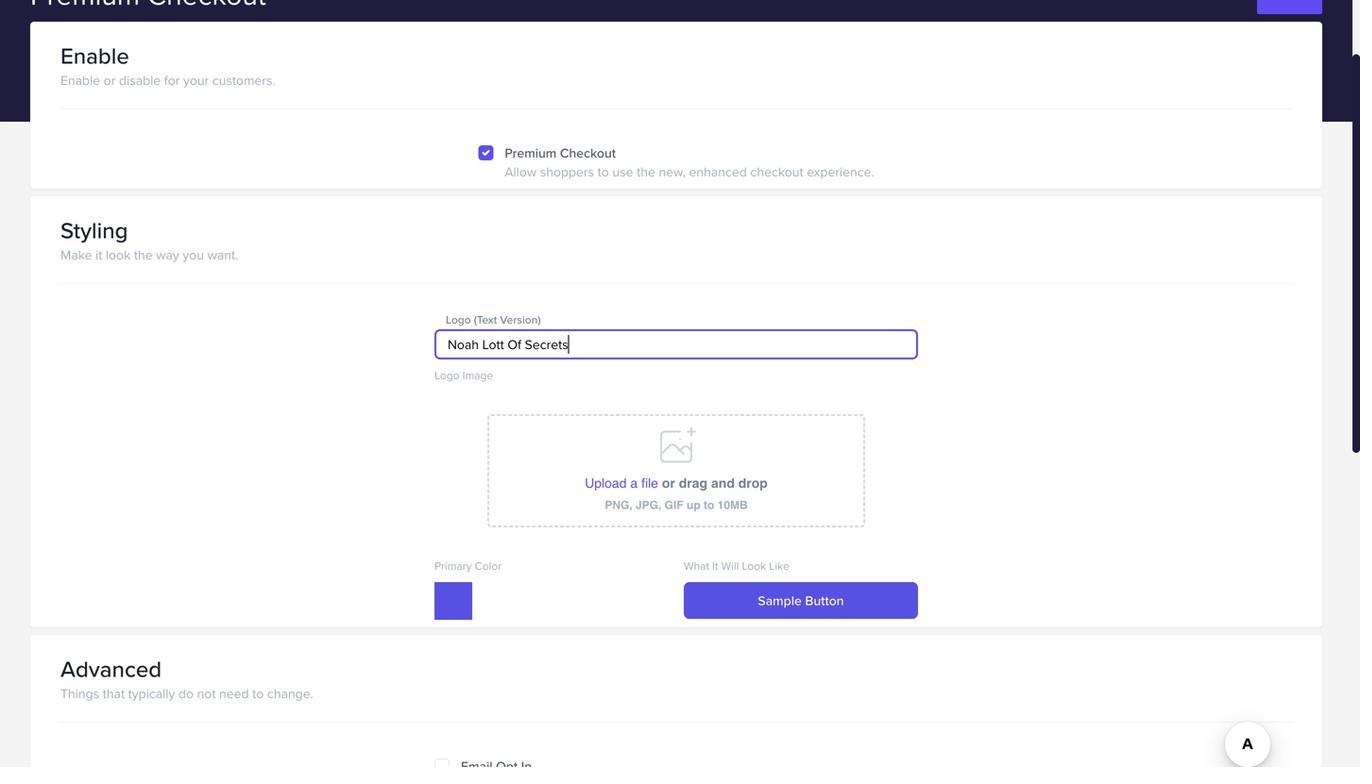 Task type: locate. For each thing, give the bounding box(es) containing it.
logo for logo (text version)
[[446, 312, 471, 328]]

the right use
[[637, 162, 655, 181]]

enable left disable
[[60, 71, 100, 90]]

enhanced
[[689, 162, 747, 181]]

upload
[[585, 476, 627, 491]]

or
[[104, 71, 116, 90], [662, 476, 675, 491]]

the inside 'premium checkout allow shoppers to use the new, enhanced checkout experience.'
[[637, 162, 655, 181]]

the left the way
[[134, 246, 153, 264]]

look
[[742, 558, 766, 575]]

allow
[[505, 162, 537, 181]]

1 horizontal spatial to
[[598, 162, 609, 181]]

0 vertical spatial logo
[[446, 312, 471, 328]]

typically
[[128, 685, 175, 704]]

styling
[[60, 214, 128, 247]]

to right the need on the left bottom
[[252, 685, 264, 704]]

0 horizontal spatial or
[[104, 71, 116, 90]]

0 horizontal spatial to
[[252, 685, 264, 704]]

upload a file or drag and drop png, jpg, gif up to 10mb
[[585, 476, 768, 512]]

1 vertical spatial or
[[662, 476, 675, 491]]

version)
[[500, 312, 541, 328]]

to left use
[[598, 162, 609, 181]]

logo left the image
[[434, 367, 459, 384]]

jpg,
[[636, 499, 661, 512]]

enable left for
[[60, 39, 129, 72]]

use
[[612, 162, 633, 181]]

color
[[475, 558, 502, 575]]

1 horizontal spatial the
[[637, 162, 655, 181]]

logo image
[[434, 367, 493, 384]]

0 vertical spatial the
[[637, 162, 655, 181]]

None checkbox
[[478, 145, 493, 161], [434, 759, 450, 768], [478, 145, 493, 161], [434, 759, 450, 768]]

1 horizontal spatial or
[[662, 476, 675, 491]]

or right file
[[662, 476, 675, 491]]

logo left (text
[[446, 312, 471, 328]]

advanced things that typically do not need to change.
[[60, 653, 313, 704]]

to inside 'premium checkout allow shoppers to use the new, enhanced checkout experience.'
[[598, 162, 609, 181]]

enable enable or disable for your customers.
[[60, 39, 275, 90]]

like
[[769, 558, 789, 575]]

premium
[[505, 144, 557, 162]]

things
[[60, 685, 99, 704]]

2 horizontal spatial to
[[704, 499, 714, 512]]

image
[[462, 367, 493, 384]]

it
[[712, 558, 718, 575]]

to
[[598, 162, 609, 181], [704, 499, 714, 512], [252, 685, 264, 704]]

1 vertical spatial the
[[134, 246, 153, 264]]

the
[[637, 162, 655, 181], [134, 246, 153, 264]]

not
[[197, 685, 216, 704]]

for
[[164, 71, 180, 90]]

1 vertical spatial logo
[[434, 367, 459, 384]]

to right the up
[[704, 499, 714, 512]]

png,
[[605, 499, 633, 512]]

logo
[[446, 312, 471, 328], [434, 367, 459, 384]]

styling make it look the way you want.
[[60, 214, 238, 264]]

customers.
[[212, 71, 275, 90]]

enable
[[60, 39, 129, 72], [60, 71, 100, 90]]

to inside upload a file or drag and drop png, jpg, gif up to 10mb
[[704, 499, 714, 512]]

0 vertical spatial or
[[104, 71, 116, 90]]

button
[[805, 592, 844, 611]]

or inside the enable enable or disable for your customers.
[[104, 71, 116, 90]]

0 horizontal spatial the
[[134, 246, 153, 264]]

it
[[95, 246, 102, 264]]

or left disable
[[104, 71, 116, 90]]

experience.
[[807, 162, 874, 181]]

2 vertical spatial to
[[252, 685, 264, 704]]

1 vertical spatial to
[[704, 499, 714, 512]]

0 vertical spatial to
[[598, 162, 609, 181]]

the inside styling make it look the way you want.
[[134, 246, 153, 264]]

file
[[641, 476, 658, 491]]



Task type: vqa. For each thing, say whether or not it's contained in the screenshot.
Is Required Help_Outline in the bottom left of the page
no



Task type: describe. For each thing, give the bounding box(es) containing it.
what
[[684, 558, 709, 575]]

way
[[156, 246, 179, 264]]

logo for logo image
[[434, 367, 459, 384]]

make
[[60, 246, 92, 264]]

sample button
[[758, 592, 844, 611]]

shoppers
[[540, 162, 594, 181]]

logo (text version)
[[446, 312, 541, 328]]

do
[[178, 685, 194, 704]]

sample
[[758, 592, 802, 611]]

that
[[103, 685, 125, 704]]

or inside upload a file or drag and drop png, jpg, gif up to 10mb
[[662, 476, 675, 491]]

disable
[[119, 71, 161, 90]]

advanced
[[60, 653, 162, 686]]

change.
[[267, 685, 313, 704]]

want.
[[207, 246, 238, 264]]

look
[[106, 246, 131, 264]]

and
[[711, 476, 735, 491]]

Logo (Text Version) text field
[[434, 330, 918, 360]]

(text
[[474, 312, 497, 328]]

new,
[[659, 162, 686, 181]]

to inside "advanced things that typically do not need to change."
[[252, 685, 264, 704]]

premium checkout allow shoppers to use the new, enhanced checkout experience.
[[505, 144, 874, 181]]

you
[[183, 246, 204, 264]]

drop
[[738, 476, 768, 491]]

checkout
[[560, 144, 616, 162]]

gif
[[665, 499, 684, 512]]

primary
[[434, 558, 472, 575]]

drag
[[679, 476, 708, 491]]

checkout
[[750, 162, 803, 181]]

10mb
[[718, 499, 748, 512]]

up
[[687, 499, 701, 512]]

2 enable from the top
[[60, 71, 100, 90]]

will
[[721, 558, 739, 575]]

need
[[219, 685, 249, 704]]

sample button button
[[684, 583, 918, 620]]

1 enable from the top
[[60, 39, 129, 72]]

your
[[183, 71, 209, 90]]

upload a file link
[[585, 476, 658, 491]]

a
[[630, 476, 638, 491]]

primary color
[[434, 558, 502, 575]]

what it will look like
[[684, 558, 789, 575]]



